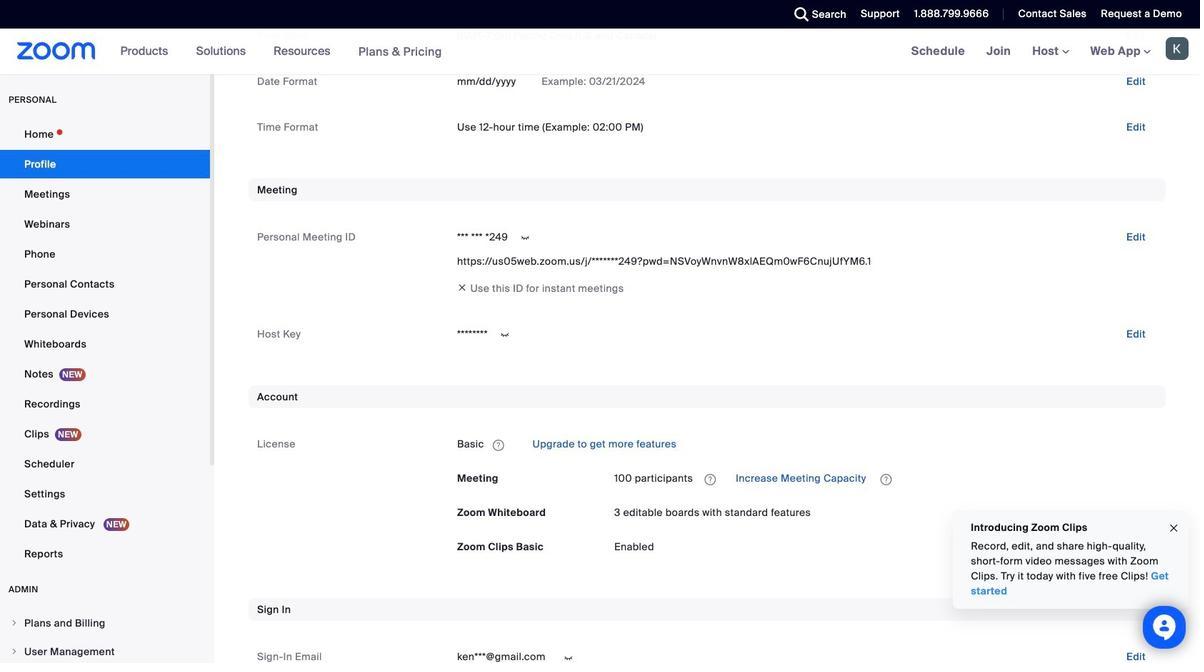 Task type: describe. For each thing, give the bounding box(es) containing it.
admin menu menu
[[0, 610, 210, 664]]

profile picture image
[[1166, 37, 1189, 60]]

product information navigation
[[110, 29, 453, 75]]

learn more about your meeting license image
[[700, 473, 720, 486]]

zoom logo image
[[17, 42, 95, 60]]

right image for 1st menu item from the top
[[10, 619, 19, 628]]



Task type: locate. For each thing, give the bounding box(es) containing it.
banner
[[0, 29, 1200, 75]]

1 menu item from the top
[[0, 610, 210, 637]]

2 menu item from the top
[[0, 639, 210, 664]]

0 vertical spatial menu item
[[0, 610, 210, 637]]

1 vertical spatial right image
[[10, 648, 19, 657]]

personal menu menu
[[0, 120, 210, 570]]

show personal meeting id image
[[514, 232, 537, 245]]

1 vertical spatial application
[[614, 468, 1157, 490]]

menu item
[[0, 610, 210, 637], [0, 639, 210, 664]]

0 vertical spatial application
[[457, 433, 1157, 456]]

close image
[[1168, 521, 1180, 537]]

2 right image from the top
[[10, 648, 19, 657]]

learn more about your license type image
[[491, 441, 506, 451]]

show host key image
[[494, 329, 516, 342]]

1 vertical spatial menu item
[[0, 639, 210, 664]]

0 vertical spatial right image
[[10, 619, 19, 628]]

1 right image from the top
[[10, 619, 19, 628]]

right image for first menu item from the bottom
[[10, 648, 19, 657]]

right image
[[10, 619, 19, 628], [10, 648, 19, 657]]

application
[[457, 433, 1157, 456], [614, 468, 1157, 490]]

meetings navigation
[[901, 29, 1200, 75]]



Task type: vqa. For each thing, say whether or not it's contained in the screenshot.
product information navigation
yes



